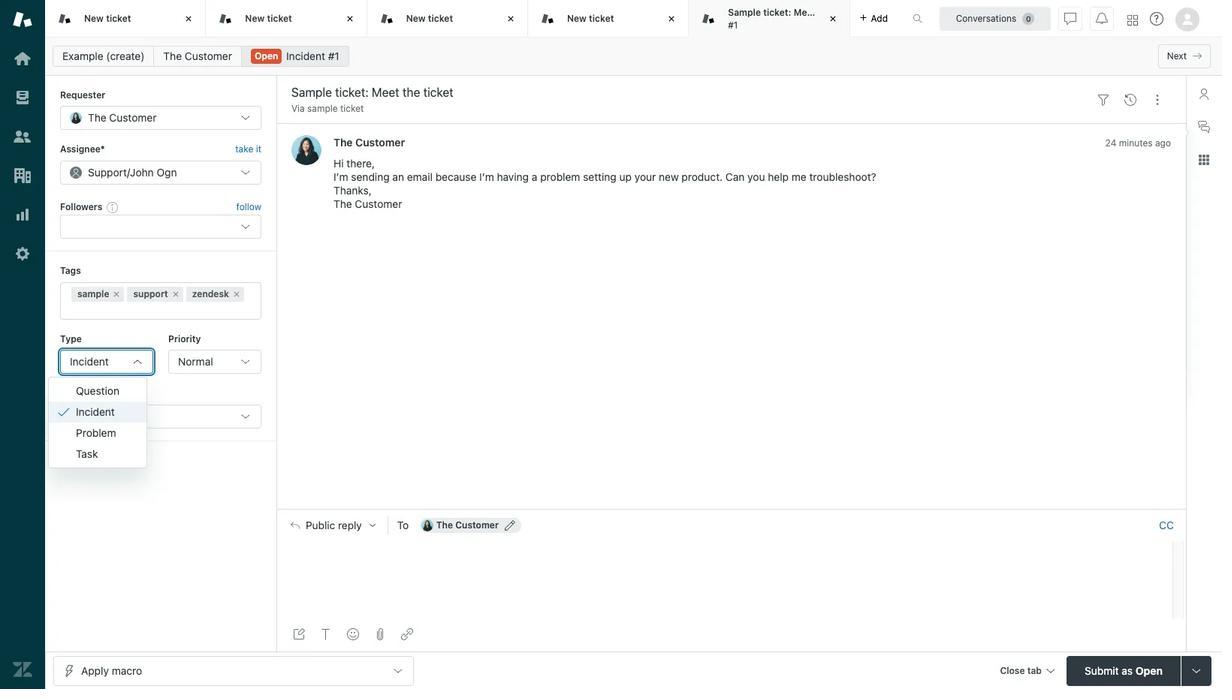 Task type: describe. For each thing, give the bounding box(es) containing it.
incident button
[[60, 350, 153, 374]]

ogn
[[157, 166, 177, 179]]

task
[[76, 448, 98, 460]]

Public reply composer text field
[[284, 542, 1169, 573]]

support / john ogn
[[88, 166, 177, 179]]

as
[[1122, 665, 1133, 678]]

public reply button
[[277, 510, 388, 542]]

take
[[235, 144, 253, 155]]

close image for tab containing sample ticket: meet the ticket
[[826, 11, 841, 26]]

sample ticket: meet the ticket #1
[[728, 7, 861, 30]]

filter image
[[1098, 94, 1110, 106]]

4 new from the left
[[567, 13, 587, 24]]

task option
[[49, 444, 147, 465]]

sending
[[351, 171, 390, 184]]

24 minutes ago text field
[[1106, 138, 1172, 149]]

next
[[1168, 50, 1187, 62]]

hi there, i'm sending an email because i'm having a problem setting up your new product. can you help me troubleshoot? thanks, the customer
[[334, 157, 877, 211]]

assignee*
[[60, 144, 105, 155]]

tab containing sample ticket: meet the ticket
[[689, 0, 861, 38]]

cc button
[[1160, 519, 1175, 533]]

apply
[[81, 665, 109, 678]]

1 horizontal spatial open
[[1136, 665, 1163, 678]]

ticket inside the sample ticket: meet the ticket #1
[[836, 7, 861, 18]]

#1 inside secondary element
[[328, 50, 340, 62]]

hide composer image
[[726, 504, 738, 516]]

problem inside hi there, i'm sending an email because i'm having a problem setting up your new product. can you help me troubleshoot? thanks, the customer
[[541, 171, 581, 184]]

via
[[292, 103, 305, 114]]

thanks,
[[334, 184, 372, 197]]

a
[[532, 171, 538, 184]]

conversations button
[[940, 6, 1051, 30]]

tab
[[1028, 665, 1042, 677]]

submit as open
[[1085, 665, 1163, 678]]

can
[[726, 171, 745, 184]]

2 new ticket tab from the left
[[206, 0, 367, 38]]

up
[[620, 171, 632, 184]]

support
[[88, 166, 127, 179]]

3 new from the left
[[406, 13, 426, 24]]

minutes
[[1120, 138, 1153, 149]]

zendesk
[[192, 288, 229, 300]]

(create)
[[106, 50, 145, 62]]

priority
[[168, 333, 201, 345]]

meet
[[794, 7, 816, 18]]

problem
[[76, 427, 116, 439]]

ago
[[1156, 138, 1172, 149]]

secondary element
[[45, 41, 1223, 71]]

because
[[436, 171, 477, 184]]

close tab button
[[994, 656, 1061, 689]]

tags
[[60, 265, 81, 277]]

customer context image
[[1199, 88, 1211, 100]]

requester element
[[60, 106, 262, 130]]

organizations image
[[13, 166, 32, 186]]

the customer link inside secondary element
[[154, 46, 242, 67]]

an
[[393, 171, 404, 184]]

linked
[[60, 389, 89, 400]]

2 i'm from the left
[[480, 171, 494, 184]]

hi
[[334, 157, 344, 170]]

setting
[[583, 171, 617, 184]]

1 i'm from the left
[[334, 171, 348, 184]]

1 new ticket tab from the left
[[45, 0, 206, 38]]

4 new ticket tab from the left
[[528, 0, 689, 38]]

via sample ticket
[[292, 103, 364, 114]]

admin image
[[13, 244, 32, 264]]

to
[[397, 519, 409, 532]]

reporting image
[[13, 205, 32, 225]]

me
[[792, 171, 807, 184]]

followers element
[[60, 215, 262, 239]]

notifications image
[[1096, 12, 1109, 24]]

zendesk products image
[[1128, 15, 1139, 25]]

close image
[[503, 11, 519, 26]]

zendesk image
[[13, 661, 32, 680]]

public reply
[[306, 520, 362, 532]]

close image for 4th new ticket tab
[[665, 11, 680, 26]]

the customer right customer@example.com image
[[436, 520, 499, 531]]

conversations
[[956, 12, 1017, 24]]

assignee* element
[[60, 161, 262, 185]]

tabs tab list
[[45, 0, 897, 38]]

apps image
[[1199, 154, 1211, 166]]

the customer inside requester element
[[88, 112, 157, 124]]

2 new ticket from the left
[[245, 13, 292, 24]]

troubleshoot?
[[810, 171, 877, 184]]

button displays agent's chat status as invisible. image
[[1065, 12, 1077, 24]]

normal
[[178, 355, 213, 368]]

customer inside hi there, i'm sending an email because i'm having a problem setting up your new product. can you help me troubleshoot? thanks, the customer
[[355, 198, 402, 211]]

question
[[76, 384, 120, 397]]

format text image
[[320, 629, 332, 641]]

1 vertical spatial sample
[[77, 288, 109, 300]]

email
[[407, 171, 433, 184]]

having
[[497, 171, 529, 184]]

0 vertical spatial sample
[[307, 103, 338, 114]]

the right customer@example.com image
[[436, 520, 453, 531]]

get help image
[[1151, 12, 1164, 26]]

the up hi
[[334, 136, 353, 149]]

requester
[[60, 89, 105, 101]]

incident option
[[49, 402, 147, 423]]

linked problem
[[60, 389, 128, 400]]

apply macro
[[81, 665, 142, 678]]

incident for incident option on the left bottom of the page
[[76, 405, 115, 418]]

edit user image
[[505, 521, 515, 531]]



Task type: vqa. For each thing, say whether or not it's contained in the screenshot.
Away
no



Task type: locate. For each thing, give the bounding box(es) containing it.
0 horizontal spatial i'm
[[334, 171, 348, 184]]

new
[[84, 13, 104, 24], [245, 13, 265, 24], [406, 13, 426, 24], [567, 13, 587, 24]]

add attachment image
[[374, 629, 386, 641]]

the customer right '(create)'
[[163, 50, 232, 62]]

next button
[[1159, 44, 1211, 68]]

info on adding followers image
[[107, 201, 119, 213]]

there,
[[347, 157, 375, 170]]

you
[[748, 171, 765, 184]]

incident inside option
[[76, 405, 115, 418]]

new ticket
[[84, 13, 131, 24], [245, 13, 292, 24], [406, 13, 453, 24], [567, 13, 614, 24]]

john
[[130, 166, 154, 179]]

0 vertical spatial problem
[[541, 171, 581, 184]]

remove image
[[112, 290, 121, 299]]

incident down linked problem
[[76, 405, 115, 418]]

1 close image from the left
[[181, 11, 196, 26]]

follow button
[[236, 201, 262, 214]]

0 horizontal spatial open
[[255, 50, 278, 62]]

close
[[1001, 665, 1025, 677]]

take it button
[[235, 142, 262, 158]]

new ticket tab
[[45, 0, 206, 38], [206, 0, 367, 38], [367, 0, 528, 38], [528, 0, 689, 38]]

customer inside requester element
[[109, 112, 157, 124]]

help
[[768, 171, 789, 184]]

ticket up secondary element
[[589, 13, 614, 24]]

displays possible ticket submission types image
[[1191, 665, 1203, 678]]

1 new ticket from the left
[[84, 13, 131, 24]]

tab
[[689, 0, 861, 38]]

example
[[62, 50, 103, 62]]

1 horizontal spatial sample
[[307, 103, 338, 114]]

0 horizontal spatial #1
[[328, 50, 340, 62]]

ticket for first new ticket tab from left
[[106, 13, 131, 24]]

2 new from the left
[[245, 13, 265, 24]]

macro
[[112, 665, 142, 678]]

#1 inside the sample ticket: meet the ticket #1
[[728, 19, 738, 30]]

2 vertical spatial incident
[[76, 405, 115, 418]]

close image for 3rd new ticket tab from right
[[342, 11, 357, 26]]

type list box
[[48, 377, 147, 469]]

problem
[[541, 171, 581, 184], [92, 389, 128, 400]]

sample
[[307, 103, 338, 114], [77, 288, 109, 300]]

/
[[127, 166, 130, 179]]

customer@example.com image
[[421, 520, 433, 532]]

followers
[[60, 201, 102, 213]]

open left incident #1
[[255, 50, 278, 62]]

add button
[[850, 0, 897, 37]]

the down thanks, at the left of the page
[[334, 198, 352, 211]]

i'm left having
[[480, 171, 494, 184]]

ticket left close image
[[428, 13, 453, 24]]

customer inside secondary element
[[185, 50, 232, 62]]

add
[[871, 12, 888, 24]]

3 close image from the left
[[665, 11, 680, 26]]

i'm down hi
[[334, 171, 348, 184]]

ticket actions image
[[1152, 94, 1164, 106]]

add link (cmd k) image
[[401, 629, 413, 641]]

the customer inside the customer link
[[163, 50, 232, 62]]

ticket
[[836, 7, 861, 18], [106, 13, 131, 24], [267, 13, 292, 24], [428, 13, 453, 24], [589, 13, 614, 24], [340, 103, 364, 114]]

submit
[[1085, 665, 1119, 678]]

remove image for support
[[171, 290, 180, 299]]

incident down type
[[70, 355, 109, 368]]

ticket:
[[764, 7, 792, 18]]

ticket for 4th new ticket tab
[[589, 13, 614, 24]]

0 vertical spatial open
[[255, 50, 278, 62]]

4 close image from the left
[[826, 11, 841, 26]]

remove image for zendesk
[[232, 290, 241, 299]]

product.
[[682, 171, 723, 184]]

1 horizontal spatial i'm
[[480, 171, 494, 184]]

1 new from the left
[[84, 13, 104, 24]]

0 horizontal spatial remove image
[[171, 290, 180, 299]]

the inside hi there, i'm sending an email because i'm having a problem setting up your new product. can you help me troubleshoot? thanks, the customer
[[334, 198, 352, 211]]

0 vertical spatial #1
[[728, 19, 738, 30]]

24 minutes ago
[[1106, 138, 1172, 149]]

1 vertical spatial problem
[[92, 389, 128, 400]]

reply
[[338, 520, 362, 532]]

1 horizontal spatial the customer link
[[334, 136, 405, 149]]

close image
[[181, 11, 196, 26], [342, 11, 357, 26], [665, 11, 680, 26], [826, 11, 841, 26]]

get started image
[[13, 49, 32, 68]]

open
[[255, 50, 278, 62], [1136, 665, 1163, 678]]

customer
[[185, 50, 232, 62], [109, 112, 157, 124], [356, 136, 405, 149], [355, 198, 402, 211], [456, 520, 499, 531]]

1 vertical spatial #1
[[328, 50, 340, 62]]

the
[[163, 50, 182, 62], [88, 112, 106, 124], [334, 136, 353, 149], [334, 198, 352, 211], [436, 520, 453, 531]]

problem right a
[[541, 171, 581, 184]]

avatar image
[[292, 136, 322, 166]]

ticket up '(create)'
[[106, 13, 131, 24]]

4 new ticket from the left
[[567, 13, 614, 24]]

the customer link up there,
[[334, 136, 405, 149]]

the inside requester element
[[88, 112, 106, 124]]

0 vertical spatial the customer link
[[154, 46, 242, 67]]

ticket right the
[[836, 7, 861, 18]]

example (create) button
[[53, 46, 154, 67]]

it
[[256, 144, 262, 155]]

sample
[[728, 7, 761, 18]]

remove image right support
[[171, 290, 180, 299]]

2 close image from the left
[[342, 11, 357, 26]]

1 horizontal spatial remove image
[[232, 290, 241, 299]]

the customer
[[163, 50, 232, 62], [88, 112, 157, 124], [334, 136, 405, 149], [436, 520, 499, 531]]

incident
[[286, 50, 325, 62], [70, 355, 109, 368], [76, 405, 115, 418]]

follow
[[236, 201, 262, 213]]

zendesk support image
[[13, 10, 32, 29]]

1 vertical spatial the customer link
[[334, 136, 405, 149]]

sample left remove icon
[[77, 288, 109, 300]]

i'm
[[334, 171, 348, 184], [480, 171, 494, 184]]

close image for first new ticket tab from left
[[181, 11, 196, 26]]

0 vertical spatial incident
[[286, 50, 325, 62]]

ticket right "via"
[[340, 103, 364, 114]]

incident inside secondary element
[[286, 50, 325, 62]]

customers image
[[13, 127, 32, 147]]

the customer link
[[154, 46, 242, 67], [334, 136, 405, 149]]

the right '(create)'
[[163, 50, 182, 62]]

1 remove image from the left
[[171, 290, 180, 299]]

close image inside tab
[[826, 11, 841, 26]]

main element
[[0, 0, 45, 690]]

3 new ticket from the left
[[406, 13, 453, 24]]

ticket up incident #1
[[267, 13, 292, 24]]

ticket for 3rd new ticket tab from right
[[267, 13, 292, 24]]

linked problem element
[[60, 405, 262, 429]]

the customer link up requester element
[[154, 46, 242, 67]]

3 new ticket tab from the left
[[367, 0, 528, 38]]

problem up incident option on the left bottom of the page
[[92, 389, 128, 400]]

-
[[70, 411, 75, 423]]

#1 down sample
[[728, 19, 738, 30]]

1 horizontal spatial #1
[[728, 19, 738, 30]]

#1
[[728, 19, 738, 30], [328, 50, 340, 62]]

your
[[635, 171, 656, 184]]

type
[[60, 333, 82, 345]]

public
[[306, 520, 335, 532]]

draft mode image
[[293, 629, 305, 641]]

take it
[[235, 144, 262, 155]]

problem option
[[49, 423, 147, 444]]

remove image right zendesk
[[232, 290, 241, 299]]

Subject field
[[289, 83, 1087, 101]]

sample right "via"
[[307, 103, 338, 114]]

events image
[[1125, 94, 1137, 106]]

incident inside popup button
[[70, 355, 109, 368]]

1 vertical spatial incident
[[70, 355, 109, 368]]

the customer down "requester"
[[88, 112, 157, 124]]

incident #1
[[286, 50, 340, 62]]

incident for #1
[[286, 50, 325, 62]]

remove image
[[171, 290, 180, 299], [232, 290, 241, 299]]

0 horizontal spatial problem
[[92, 389, 128, 400]]

ticket for second new ticket tab from the right
[[428, 13, 453, 24]]

example (create)
[[62, 50, 145, 62]]

2 remove image from the left
[[232, 290, 241, 299]]

support
[[133, 288, 168, 300]]

normal button
[[168, 350, 262, 374]]

views image
[[13, 88, 32, 107]]

0 horizontal spatial sample
[[77, 288, 109, 300]]

24
[[1106, 138, 1117, 149]]

insert emojis image
[[347, 629, 359, 641]]

the customer up there,
[[334, 136, 405, 149]]

0 horizontal spatial the customer link
[[154, 46, 242, 67]]

the inside secondary element
[[163, 50, 182, 62]]

1 vertical spatial open
[[1136, 665, 1163, 678]]

close tab
[[1001, 665, 1042, 677]]

the
[[819, 7, 833, 18]]

open inside secondary element
[[255, 50, 278, 62]]

cc
[[1160, 519, 1175, 532]]

the down "requester"
[[88, 112, 106, 124]]

question option
[[49, 381, 147, 402]]

open right as
[[1136, 665, 1163, 678]]

#1 up via sample ticket
[[328, 50, 340, 62]]

incident up "via"
[[286, 50, 325, 62]]

new
[[659, 171, 679, 184]]

1 horizontal spatial problem
[[541, 171, 581, 184]]



